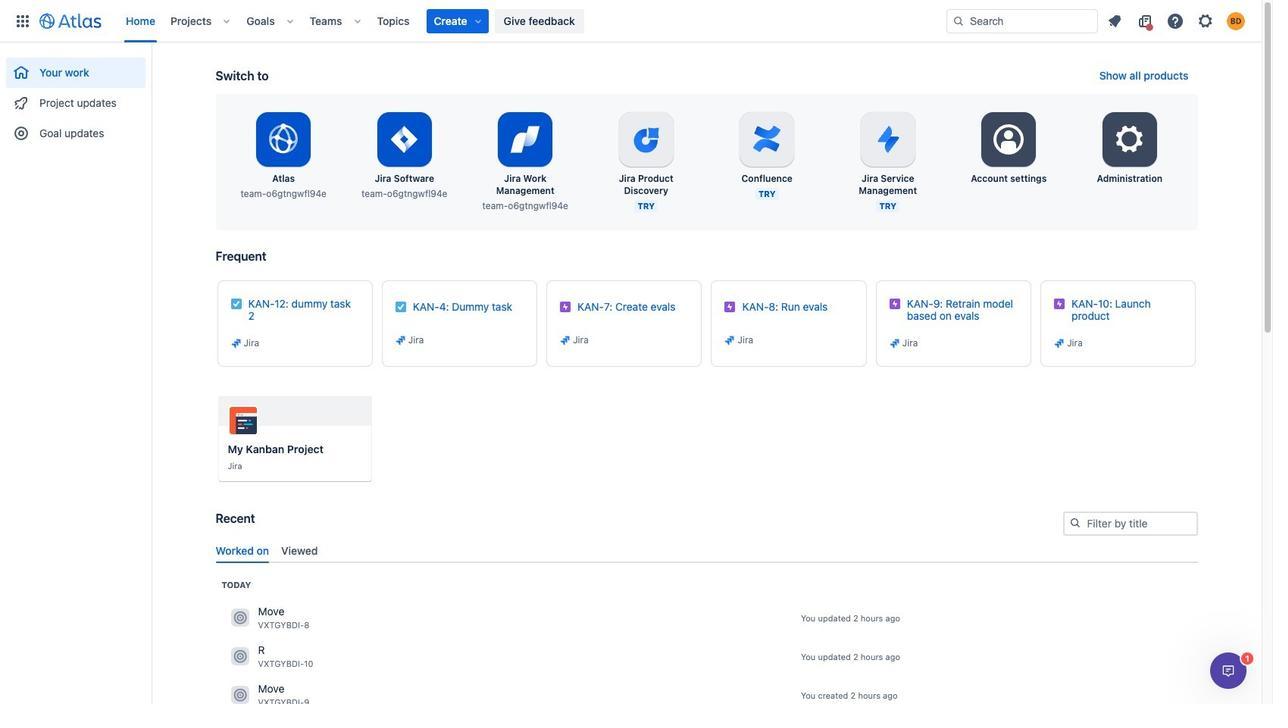 Task type: locate. For each thing, give the bounding box(es) containing it.
0 vertical spatial townsquare image
[[231, 648, 249, 666]]

1 horizontal spatial settings image
[[1112, 121, 1148, 158]]

2 horizontal spatial settings image
[[1197, 12, 1215, 30]]

townsquare image
[[231, 648, 249, 666], [231, 686, 249, 704]]

townsquare image
[[231, 609, 249, 627]]

switch to... image
[[14, 12, 32, 30]]

banner
[[0, 0, 1262, 42]]

top element
[[9, 0, 947, 42]]

2 townsquare image from the top
[[231, 686, 249, 704]]

search image
[[1069, 517, 1081, 529]]

group
[[6, 42, 146, 153]]

heading
[[222, 579, 251, 591]]

jira image
[[559, 334, 572, 346], [230, 337, 242, 349], [230, 337, 242, 349], [889, 337, 901, 349], [889, 337, 901, 349], [1054, 337, 1066, 349]]

tab list
[[210, 538, 1204, 563]]

None search field
[[947, 9, 1098, 33]]

jira image
[[395, 334, 407, 346], [395, 334, 407, 346], [559, 334, 572, 346], [724, 334, 736, 346], [724, 334, 736, 346], [1054, 337, 1066, 349]]

1 townsquare image from the top
[[231, 648, 249, 666]]

1 vertical spatial townsquare image
[[231, 686, 249, 704]]

settings image
[[1197, 12, 1215, 30], [991, 121, 1027, 158], [1112, 121, 1148, 158]]

0 horizontal spatial settings image
[[991, 121, 1027, 158]]



Task type: vqa. For each thing, say whether or not it's contained in the screenshot.
top element
yes



Task type: describe. For each thing, give the bounding box(es) containing it.
Filter by title field
[[1064, 513, 1196, 534]]

help image
[[1166, 12, 1185, 30]]

Search field
[[947, 9, 1098, 33]]

account image
[[1227, 12, 1245, 30]]

notifications image
[[1106, 12, 1124, 30]]

search image
[[953, 15, 965, 27]]



